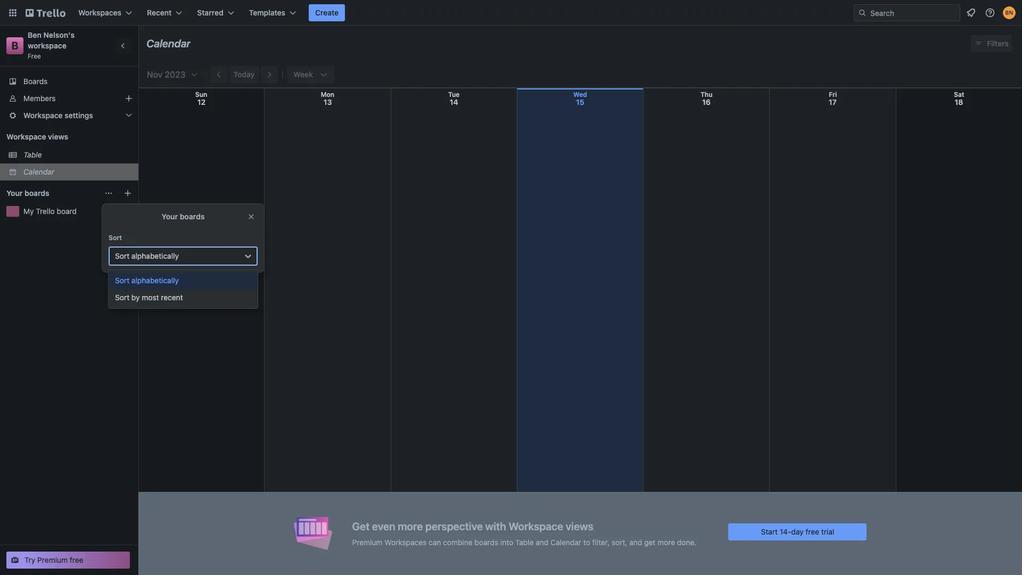 Task type: locate. For each thing, give the bounding box(es) containing it.
more right even
[[398, 520, 423, 532]]

table
[[23, 150, 42, 159], [515, 538, 534, 547]]

workspaces down even
[[385, 538, 427, 547]]

1 vertical spatial calendar
[[23, 167, 54, 176]]

and
[[536, 538, 549, 547], [630, 538, 642, 547]]

workspace inside get even more perspective with workspace views premium workspaces can combine boards into table and calendar to filter, sort, and get more done.
[[509, 520, 563, 532]]

0 vertical spatial more
[[398, 520, 423, 532]]

0 horizontal spatial views
[[48, 132, 68, 141]]

1 vertical spatial workspace
[[6, 132, 46, 141]]

workspaces inside dropdown button
[[78, 8, 121, 17]]

workspaces up workspace navigation collapse icon
[[78, 8, 121, 17]]

1 horizontal spatial calendar
[[146, 37, 191, 50]]

table right into
[[515, 538, 534, 547]]

workspace views
[[6, 132, 68, 141]]

premium
[[352, 538, 383, 547], [37, 555, 68, 564]]

views inside get even more perspective with workspace views premium workspaces can combine boards into table and calendar to filter, sort, and get more done.
[[566, 520, 594, 532]]

0 horizontal spatial your boards
[[6, 189, 49, 198]]

Calendar text field
[[146, 34, 191, 54]]

0 horizontal spatial more
[[398, 520, 423, 532]]

calendar
[[146, 37, 191, 50], [23, 167, 54, 176], [551, 538, 582, 547]]

free right day
[[806, 527, 820, 536]]

sun
[[195, 91, 207, 99]]

most
[[142, 293, 159, 302]]

workspace
[[28, 41, 67, 50]]

start 14-day free trial link
[[729, 523, 867, 540]]

nelson's
[[43, 30, 75, 39]]

filters
[[987, 39, 1009, 48]]

0 horizontal spatial table
[[23, 150, 42, 159]]

0 vertical spatial workspace
[[23, 111, 63, 120]]

tue
[[448, 91, 460, 99]]

1 horizontal spatial more
[[658, 538, 675, 547]]

views up to at right bottom
[[566, 520, 594, 532]]

ben nelson (bennelson96) image
[[1003, 6, 1016, 19]]

workspace down members
[[23, 111, 63, 120]]

workspace up into
[[509, 520, 563, 532]]

your boards
[[6, 189, 49, 198], [162, 212, 205, 221]]

0 horizontal spatial premium
[[37, 555, 68, 564]]

0 horizontal spatial and
[[536, 538, 549, 547]]

get even more perspective with workspace views premium workspaces can combine boards into table and calendar to filter, sort, and get more done.
[[352, 520, 697, 547]]

thu
[[701, 91, 713, 99]]

calendar down recent dropdown button
[[146, 37, 191, 50]]

table link
[[23, 150, 132, 160]]

workspace down the workspace settings
[[6, 132, 46, 141]]

Search field
[[867, 5, 960, 21]]

views
[[48, 132, 68, 141], [566, 520, 594, 532]]

nov
[[147, 70, 163, 79]]

workspace inside dropdown button
[[23, 111, 63, 120]]

17
[[829, 97, 837, 107]]

to
[[584, 538, 590, 547]]

0 vertical spatial your boards
[[6, 189, 49, 198]]

starred
[[197, 8, 224, 17]]

table down workspace views
[[23, 150, 42, 159]]

premium inside get even more perspective with workspace views premium workspaces can combine boards into table and calendar to filter, sort, and get more done.
[[352, 538, 383, 547]]

0 vertical spatial sort alphabetically
[[115, 251, 179, 260]]

sort
[[109, 234, 122, 242], [115, 251, 129, 260], [115, 276, 129, 285], [115, 293, 129, 302]]

1 horizontal spatial workspaces
[[385, 538, 427, 547]]

your
[[6, 189, 23, 198], [162, 212, 178, 221]]

alphabetically
[[131, 251, 179, 260], [131, 276, 179, 285]]

0 horizontal spatial your
[[6, 189, 23, 198]]

create button
[[309, 4, 345, 21]]

can
[[429, 538, 441, 547]]

free right try
[[70, 555, 83, 564]]

more right get
[[658, 538, 675, 547]]

0 horizontal spatial workspaces
[[78, 8, 121, 17]]

perspective
[[425, 520, 483, 532]]

boards link
[[0, 73, 138, 90]]

18
[[955, 97, 964, 107]]

today button
[[229, 66, 259, 83]]

workspaces
[[78, 8, 121, 17], [385, 538, 427, 547]]

1 horizontal spatial free
[[806, 527, 820, 536]]

0 vertical spatial calendar
[[146, 37, 191, 50]]

1 vertical spatial workspaces
[[385, 538, 427, 547]]

today
[[234, 70, 255, 79]]

sort by most recent
[[115, 293, 183, 302]]

1 vertical spatial alphabetically
[[131, 276, 179, 285]]

1 horizontal spatial your
[[162, 212, 178, 221]]

try
[[24, 555, 35, 564]]

try premium free
[[24, 555, 83, 564]]

1 vertical spatial boards
[[180, 212, 205, 221]]

1 horizontal spatial premium
[[352, 538, 383, 547]]

0 vertical spatial workspaces
[[78, 8, 121, 17]]

0 vertical spatial table
[[23, 150, 42, 159]]

1 vertical spatial premium
[[37, 555, 68, 564]]

2 horizontal spatial calendar
[[551, 538, 582, 547]]

sort alphabetically
[[115, 251, 179, 260], [115, 276, 179, 285]]

2 vertical spatial workspace
[[509, 520, 563, 532]]

2 vertical spatial boards
[[475, 538, 499, 547]]

your boards with 1 items element
[[6, 187, 99, 200]]

1 vertical spatial more
[[658, 538, 675, 547]]

1 vertical spatial table
[[515, 538, 534, 547]]

and left get
[[630, 538, 642, 547]]

mon
[[321, 91, 334, 99]]

recent
[[147, 8, 172, 17]]

calendar left to at right bottom
[[551, 538, 582, 547]]

b
[[11, 39, 18, 52]]

2 vertical spatial calendar
[[551, 538, 582, 547]]

ben nelson's workspace free
[[28, 30, 77, 60]]

1 horizontal spatial views
[[566, 520, 594, 532]]

templates button
[[243, 4, 302, 21]]

1 vertical spatial free
[[70, 555, 83, 564]]

fri
[[829, 91, 837, 99]]

workspaces inside get even more perspective with workspace views premium workspaces can combine boards into table and calendar to filter, sort, and get more done.
[[385, 538, 427, 547]]

0 notifications image
[[965, 6, 978, 19]]

0 horizontal spatial free
[[70, 555, 83, 564]]

1 and from the left
[[536, 538, 549, 547]]

1 vertical spatial views
[[566, 520, 594, 532]]

1 horizontal spatial table
[[515, 538, 534, 547]]

primary element
[[0, 0, 1022, 26]]

get
[[644, 538, 656, 547]]

start
[[761, 527, 778, 536]]

calendar inside get even more perspective with workspace views premium workspaces can combine boards into table and calendar to filter, sort, and get more done.
[[551, 538, 582, 547]]

free
[[806, 527, 820, 536], [70, 555, 83, 564]]

14
[[450, 97, 458, 107]]

my trello board
[[23, 207, 77, 216]]

more
[[398, 520, 423, 532], [658, 538, 675, 547]]

0 vertical spatial premium
[[352, 538, 383, 547]]

premium down get
[[352, 538, 383, 547]]

workspace
[[23, 111, 63, 120], [6, 132, 46, 141], [509, 520, 563, 532]]

2 alphabetically from the top
[[131, 276, 179, 285]]

1 horizontal spatial and
[[630, 538, 642, 547]]

1 vertical spatial sort alphabetically
[[115, 276, 179, 285]]

1 vertical spatial your boards
[[162, 212, 205, 221]]

2 sort alphabetically from the top
[[115, 276, 179, 285]]

add board image
[[124, 189, 132, 198]]

get
[[352, 520, 370, 532]]

0 horizontal spatial boards
[[25, 189, 49, 198]]

free
[[28, 52, 41, 60]]

premium right try
[[37, 555, 68, 564]]

week
[[294, 70, 313, 79]]

calendar up your boards with 1 items element
[[23, 167, 54, 176]]

views down the workspace settings
[[48, 132, 68, 141]]

free inside button
[[70, 555, 83, 564]]

0 vertical spatial alphabetically
[[131, 251, 179, 260]]

2 horizontal spatial boards
[[475, 538, 499, 547]]

workspace settings button
[[0, 107, 138, 124]]

and right into
[[536, 538, 549, 547]]

boards
[[25, 189, 49, 198], [180, 212, 205, 221], [475, 538, 499, 547]]

recent button
[[141, 4, 189, 21]]

wed
[[574, 91, 587, 99]]

0 vertical spatial free
[[806, 527, 820, 536]]

15
[[576, 97, 585, 107]]



Task type: describe. For each thing, give the bounding box(es) containing it.
board
[[57, 207, 77, 216]]

2023
[[165, 70, 186, 79]]

with
[[485, 520, 506, 532]]

members link
[[0, 90, 138, 107]]

combine
[[443, 538, 473, 547]]

boards inside get even more perspective with workspace views premium workspaces can combine boards into table and calendar to filter, sort, and get more done.
[[475, 538, 499, 547]]

workspaces button
[[72, 4, 138, 21]]

into
[[501, 538, 513, 547]]

create
[[315, 8, 339, 17]]

16
[[702, 97, 711, 107]]

1 alphabetically from the top
[[131, 251, 179, 260]]

starred button
[[191, 4, 241, 21]]

try premium free button
[[6, 552, 130, 569]]

open information menu image
[[985, 7, 996, 18]]

12
[[197, 97, 206, 107]]

sort,
[[612, 538, 628, 547]]

14-
[[780, 527, 792, 536]]

back to home image
[[26, 4, 66, 21]]

2 and from the left
[[630, 538, 642, 547]]

by
[[131, 293, 140, 302]]

0 vertical spatial boards
[[25, 189, 49, 198]]

workspace settings
[[23, 111, 93, 120]]

my
[[23, 207, 34, 216]]

premium inside try premium free button
[[37, 555, 68, 564]]

trial
[[822, 527, 835, 536]]

1 sort alphabetically from the top
[[115, 251, 179, 260]]

workspace for workspace views
[[6, 132, 46, 141]]

1 horizontal spatial boards
[[180, 212, 205, 221]]

1 vertical spatial your
[[162, 212, 178, 221]]

sat
[[954, 91, 965, 99]]

members
[[23, 94, 56, 103]]

start 14-day free trial
[[761, 527, 835, 536]]

0 vertical spatial views
[[48, 132, 68, 141]]

boards
[[23, 77, 48, 86]]

templates
[[249, 8, 285, 17]]

nov 2023 button
[[143, 66, 198, 83]]

table inside get even more perspective with workspace views premium workspaces can combine boards into table and calendar to filter, sort, and get more done.
[[515, 538, 534, 547]]

even
[[372, 520, 395, 532]]

recent
[[161, 293, 183, 302]]

13
[[324, 97, 332, 107]]

my trello board link
[[23, 206, 132, 217]]

week button
[[287, 66, 334, 83]]

day
[[792, 527, 804, 536]]

search image
[[858, 9, 867, 17]]

0 vertical spatial your
[[6, 189, 23, 198]]

workspace navigation collapse icon image
[[116, 38, 131, 53]]

1 horizontal spatial your boards
[[162, 212, 205, 221]]

filters button
[[971, 35, 1012, 52]]

0 horizontal spatial calendar
[[23, 167, 54, 176]]

calendar link
[[23, 167, 132, 177]]

done.
[[677, 538, 697, 547]]

trello
[[36, 207, 55, 216]]

your boards menu image
[[104, 189, 113, 198]]

settings
[[65, 111, 93, 120]]

filter,
[[592, 538, 610, 547]]

nov 2023
[[147, 70, 186, 79]]

workspace for workspace settings
[[23, 111, 63, 120]]

ben
[[28, 30, 41, 39]]

close popover image
[[247, 212, 256, 221]]

ben nelson's workspace link
[[28, 30, 77, 50]]

b link
[[6, 37, 23, 54]]



Task type: vqa. For each thing, say whether or not it's contained in the screenshot.
ADD BOARD icon
yes



